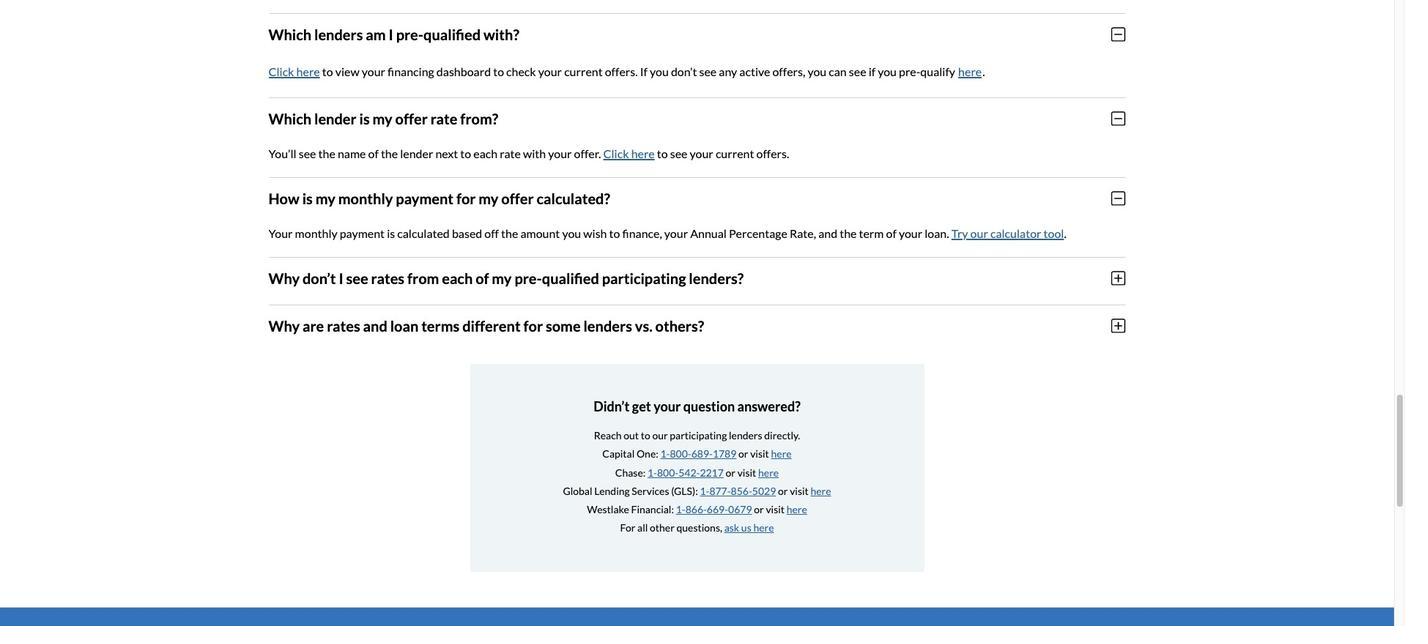 Task type: locate. For each thing, give the bounding box(es) containing it.
don't inside button
[[303, 269, 336, 287]]

2 vertical spatial of
[[476, 269, 489, 287]]

see left 'from'
[[346, 269, 368, 287]]

542-
[[679, 466, 700, 479]]

of right "name"
[[368, 146, 379, 160]]

answered?
[[738, 398, 801, 414]]

0 vertical spatial monthly
[[338, 189, 393, 207]]

0 vertical spatial offers.
[[605, 64, 638, 78]]

5029
[[752, 485, 776, 497]]

my inside button
[[492, 269, 512, 287]]

how is my monthly payment for my offer calculated?
[[269, 189, 610, 207]]

rate left with
[[500, 146, 521, 160]]

1 vertical spatial pre-
[[899, 64, 921, 78]]

if
[[869, 64, 876, 78]]

participating
[[602, 269, 686, 287], [670, 430, 727, 442]]

or
[[739, 448, 749, 460], [726, 466, 736, 479], [778, 485, 788, 497], [754, 503, 764, 516]]

reach out to our participating lenders directly. capital one: 1-800-689-1789 or visit here chase: 1-800-542-2217 or visit here global lending services (gls): 1-877-856-5029 or visit here westlake financial: 1-866-669-0679 or visit here for all other questions, ask us here
[[563, 430, 831, 534]]

2 vertical spatial lenders
[[729, 430, 762, 442]]

dashboard
[[437, 64, 491, 78]]

0 vertical spatial each
[[474, 146, 498, 160]]

0 horizontal spatial is
[[302, 189, 313, 207]]

0 vertical spatial qualified
[[424, 25, 481, 43]]

1 vertical spatial i
[[339, 269, 343, 287]]

for up based
[[456, 189, 476, 207]]

lender up "name"
[[314, 110, 357, 127]]

0 horizontal spatial rates
[[327, 317, 360, 335]]

why inside "why are rates and loan terms different for some lenders vs. others?" button
[[269, 317, 300, 335]]

of right the term
[[886, 226, 897, 240]]

qualified up dashboard
[[424, 25, 481, 43]]

1 vertical spatial .
[[1064, 226, 1067, 240]]

800-
[[670, 448, 691, 460], [657, 466, 679, 479]]

0 horizontal spatial click
[[269, 64, 294, 78]]

your right with
[[548, 146, 572, 160]]

qualified
[[424, 25, 481, 43], [542, 269, 599, 287]]

lending
[[594, 485, 630, 497]]

lenders left vs.
[[584, 317, 632, 335]]

pre- inside button
[[515, 269, 542, 287]]

for
[[620, 522, 636, 534]]

0 vertical spatial current
[[564, 64, 603, 78]]

1 horizontal spatial each
[[474, 146, 498, 160]]

check
[[506, 64, 536, 78]]

westlake
[[587, 503, 629, 516]]

here up 5029
[[758, 466, 779, 479]]

2 horizontal spatial lenders
[[729, 430, 762, 442]]

the left the term
[[840, 226, 857, 240]]

1 vertical spatial 800-
[[657, 466, 679, 479]]

here right 5029
[[811, 485, 831, 497]]

our inside tab panel
[[971, 226, 988, 240]]

term
[[859, 226, 884, 240]]

2 which from the top
[[269, 110, 312, 127]]

1 horizontal spatial current
[[716, 146, 754, 160]]

2 why from the top
[[269, 317, 300, 335]]

our
[[971, 226, 988, 240], [652, 430, 668, 442]]

the
[[318, 146, 335, 160], [381, 146, 398, 160], [501, 226, 518, 240], [840, 226, 857, 240]]

0 vertical spatial of
[[368, 146, 379, 160]]

visit
[[750, 448, 769, 460], [738, 466, 756, 479], [790, 485, 809, 497], [766, 503, 785, 516]]

1 vertical spatial participating
[[670, 430, 727, 442]]

your left loan.
[[899, 226, 923, 240]]

0 vertical spatial rate
[[431, 110, 458, 127]]

of
[[368, 146, 379, 160], [886, 226, 897, 240], [476, 269, 489, 287]]

minus square image
[[1112, 26, 1126, 42]]

my up off
[[479, 189, 499, 207]]

1 horizontal spatial lender
[[400, 146, 433, 160]]

which lender is my offer rate from?
[[269, 110, 498, 127]]

0 vertical spatial why
[[269, 269, 300, 287]]

and right rate,
[[819, 226, 838, 240]]

why left are
[[269, 317, 300, 335]]

don't up are
[[303, 269, 336, 287]]

0 vertical spatial i
[[389, 25, 393, 43]]

offers.
[[605, 64, 638, 78], [757, 146, 789, 160]]

minus square image inside "which lender is my offer rate from?" dropdown button
[[1112, 110, 1126, 126]]

your right get
[[654, 398, 681, 414]]

payment up calculated
[[396, 189, 454, 207]]

plus square image
[[1112, 270, 1126, 286], [1112, 318, 1126, 334]]

percentage
[[729, 226, 788, 240]]

0 vertical spatial lender
[[314, 110, 357, 127]]

to
[[322, 64, 333, 78], [493, 64, 504, 78], [460, 146, 471, 160], [657, 146, 668, 160], [609, 226, 620, 240], [641, 430, 650, 442]]

your down "which lender is my offer rate from?" dropdown button
[[690, 146, 714, 160]]

1- up services
[[648, 466, 657, 479]]

1 minus square image from the top
[[1112, 110, 1126, 126]]

to inside reach out to our participating lenders directly. capital one: 1-800-689-1789 or visit here chase: 1-800-542-2217 or visit here global lending services (gls): 1-877-856-5029 or visit here westlake financial: 1-866-669-0679 or visit here for all other questions, ask us here
[[641, 430, 650, 442]]

1-
[[661, 448, 670, 460], [648, 466, 657, 479], [700, 485, 710, 497], [676, 503, 686, 516]]

click here link left the view
[[269, 64, 320, 78]]

1 which from the top
[[269, 25, 312, 43]]

don't
[[671, 64, 697, 78], [303, 269, 336, 287]]

1 horizontal spatial click
[[603, 146, 629, 160]]

0 horizontal spatial and
[[363, 317, 387, 335]]

click
[[269, 64, 294, 78], [603, 146, 629, 160]]

you
[[650, 64, 669, 78], [808, 64, 827, 78], [878, 64, 897, 78], [562, 226, 581, 240]]

each inside button
[[442, 269, 473, 287]]

1 vertical spatial offer
[[501, 189, 534, 207]]

0 vertical spatial and
[[819, 226, 838, 240]]

rates left 'from'
[[371, 269, 405, 287]]

0 horizontal spatial lenders
[[314, 25, 363, 43]]

our participating lenders & rates tab panel
[[269, 0, 1126, 352]]

which inside dropdown button
[[269, 110, 312, 127]]

with?
[[484, 25, 519, 43]]

monthly
[[338, 189, 393, 207], [295, 226, 338, 240]]

why inside why don't i see rates from each of my pre-qualified participating lenders? button
[[269, 269, 300, 287]]

lenders inside reach out to our participating lenders directly. capital one: 1-800-689-1789 or visit here chase: 1-800-542-2217 or visit here global lending services (gls): 1-877-856-5029 or visit here westlake financial: 1-866-669-0679 or visit here for all other questions, ask us here
[[729, 430, 762, 442]]

800- up (gls):
[[657, 466, 679, 479]]

see down "which lender is my offer rate from?" dropdown button
[[670, 146, 688, 160]]

rates right are
[[327, 317, 360, 335]]

rate
[[431, 110, 458, 127], [500, 146, 521, 160]]

0 horizontal spatial click here link
[[269, 64, 320, 78]]

2 vertical spatial pre-
[[515, 269, 542, 287]]

don't down which lenders am i pre-qualified with? dropdown button
[[671, 64, 697, 78]]

0 vertical spatial payment
[[396, 189, 454, 207]]

click right offer.
[[603, 146, 629, 160]]

0 vertical spatial don't
[[671, 64, 697, 78]]

1 vertical spatial minus square image
[[1112, 190, 1126, 206]]

here link down directly. at the bottom right of the page
[[771, 448, 792, 460]]

0 horizontal spatial for
[[456, 189, 476, 207]]

my right the how
[[316, 189, 335, 207]]

try our calculator tool link
[[952, 226, 1064, 240]]

monthly inside dropdown button
[[338, 189, 393, 207]]

2 horizontal spatial of
[[886, 226, 897, 240]]

1 vertical spatial of
[[886, 226, 897, 240]]

0 horizontal spatial our
[[652, 430, 668, 442]]

0 horizontal spatial each
[[442, 269, 473, 287]]

0 vertical spatial rates
[[371, 269, 405, 287]]

services
[[632, 485, 669, 497]]

(gls):
[[671, 485, 698, 497]]

is left calculated
[[387, 226, 395, 240]]

view
[[335, 64, 360, 78]]

each right 'from'
[[442, 269, 473, 287]]

payment left calculated
[[340, 226, 385, 240]]

2 minus square image from the top
[[1112, 190, 1126, 206]]

pre- right if
[[899, 64, 921, 78]]

why down your
[[269, 269, 300, 287]]

minus square image for which lender is my offer rate from?
[[1112, 110, 1126, 126]]

1 horizontal spatial don't
[[671, 64, 697, 78]]

1 horizontal spatial click here link
[[603, 146, 655, 160]]

here link right '0679'
[[787, 503, 807, 516]]

capital
[[603, 448, 635, 460]]

1 horizontal spatial lenders
[[584, 317, 632, 335]]

current down "which lender is my offer rate from?" dropdown button
[[716, 146, 754, 160]]

am
[[366, 25, 386, 43]]

2 horizontal spatial pre-
[[899, 64, 921, 78]]

0 vertical spatial click here link
[[269, 64, 320, 78]]

1 vertical spatial offers.
[[757, 146, 789, 160]]

1 vertical spatial and
[[363, 317, 387, 335]]

or right 2217
[[726, 466, 736, 479]]

. right calculator
[[1064, 226, 1067, 240]]

qualified inside which lenders am i pre-qualified with? dropdown button
[[424, 25, 481, 43]]

1- down (gls):
[[676, 503, 686, 516]]

the right off
[[501, 226, 518, 240]]

0 vertical spatial is
[[359, 110, 370, 127]]

here link right 5029
[[811, 485, 831, 497]]

our up one:
[[652, 430, 668, 442]]

participating up the 1-800-689-1789 link
[[670, 430, 727, 442]]

rate up next
[[431, 110, 458, 127]]

minus square image
[[1112, 110, 1126, 126], [1112, 190, 1126, 206]]

1 horizontal spatial rate
[[500, 146, 521, 160]]

lenders up 1789
[[729, 430, 762, 442]]

i inside why don't i see rates from each of my pre-qualified participating lenders? button
[[339, 269, 343, 287]]

1 why from the top
[[269, 269, 300, 287]]

0 vertical spatial participating
[[602, 269, 686, 287]]

1 horizontal spatial qualified
[[542, 269, 599, 287]]

participating inside button
[[602, 269, 686, 287]]

800- up 1-800-542-2217 link
[[670, 448, 691, 460]]

tool
[[1044, 226, 1064, 240]]

0 vertical spatial plus square image
[[1112, 270, 1126, 286]]

is up "name"
[[359, 110, 370, 127]]

1 horizontal spatial for
[[524, 317, 543, 335]]

rates
[[371, 269, 405, 287], [327, 317, 360, 335]]

0 horizontal spatial .
[[983, 64, 985, 78]]

calculated
[[397, 226, 450, 240]]

1 vertical spatial is
[[302, 189, 313, 207]]

1 horizontal spatial rates
[[371, 269, 405, 287]]

. right the qualify at the top of the page
[[983, 64, 985, 78]]

our right the try
[[971, 226, 988, 240]]

loan.
[[925, 226, 949, 240]]

1 vertical spatial rates
[[327, 317, 360, 335]]

0 vertical spatial 800-
[[670, 448, 691, 460]]

lenders left am
[[314, 25, 363, 43]]

your left annual
[[664, 226, 688, 240]]

1 vertical spatial our
[[652, 430, 668, 442]]

rate inside dropdown button
[[431, 110, 458, 127]]

here link up 5029
[[758, 466, 779, 479]]

pre- down amount
[[515, 269, 542, 287]]

1 horizontal spatial is
[[359, 110, 370, 127]]

to right next
[[460, 146, 471, 160]]

to right out
[[641, 430, 650, 442]]

the left "name"
[[318, 146, 335, 160]]

each down from?
[[474, 146, 498, 160]]

1 vertical spatial monthly
[[295, 226, 338, 240]]

0 horizontal spatial qualified
[[424, 25, 481, 43]]

participating down finance,
[[602, 269, 686, 287]]

qualified up some
[[542, 269, 599, 287]]

1 horizontal spatial payment
[[396, 189, 454, 207]]

to left the view
[[322, 64, 333, 78]]

of down off
[[476, 269, 489, 287]]

current left if
[[564, 64, 603, 78]]

1 vertical spatial lender
[[400, 146, 433, 160]]

pre- right am
[[396, 25, 424, 43]]

for inside button
[[524, 317, 543, 335]]

.
[[983, 64, 985, 78], [1064, 226, 1067, 240]]

offer down financing
[[395, 110, 428, 127]]

866-
[[686, 503, 707, 516]]

i
[[389, 25, 393, 43], [339, 269, 343, 287]]

0 horizontal spatial don't
[[303, 269, 336, 287]]

0 vertical spatial pre-
[[396, 25, 424, 43]]

i inside which lenders am i pre-qualified with? dropdown button
[[389, 25, 393, 43]]

1 vertical spatial qualified
[[542, 269, 599, 287]]

0 vertical spatial minus square image
[[1112, 110, 1126, 126]]

1 horizontal spatial our
[[971, 226, 988, 240]]

2 plus square image from the top
[[1112, 318, 1126, 334]]

lender
[[314, 110, 357, 127], [400, 146, 433, 160]]

2 vertical spatial is
[[387, 226, 395, 240]]

see left if
[[849, 64, 867, 78]]

my down off
[[492, 269, 512, 287]]

1 vertical spatial why
[[269, 317, 300, 335]]

0 vertical spatial .
[[983, 64, 985, 78]]

click left the view
[[269, 64, 294, 78]]

1 vertical spatial don't
[[303, 269, 336, 287]]

1 horizontal spatial pre-
[[515, 269, 542, 287]]

for
[[456, 189, 476, 207], [524, 317, 543, 335]]

1 vertical spatial each
[[442, 269, 473, 287]]

1 vertical spatial which
[[269, 110, 312, 127]]

is right the how
[[302, 189, 313, 207]]

0 horizontal spatial current
[[564, 64, 603, 78]]

0 horizontal spatial pre-
[[396, 25, 424, 43]]

plus square image inside why don't i see rates from each of my pre-qualified participating lenders? button
[[1112, 270, 1126, 286]]

lender left next
[[400, 146, 433, 160]]

877-
[[710, 485, 731, 497]]

calculated?
[[537, 189, 610, 207]]

offer up amount
[[501, 189, 534, 207]]

why don't i see rates from each of my pre-qualified participating lenders?
[[269, 269, 744, 287]]

my
[[373, 110, 393, 127], [316, 189, 335, 207], [479, 189, 499, 207], [492, 269, 512, 287]]

0 horizontal spatial i
[[339, 269, 343, 287]]

participating inside reach out to our participating lenders directly. capital one: 1-800-689-1789 or visit here chase: 1-800-542-2217 or visit here global lending services (gls): 1-877-856-5029 or visit here westlake financial: 1-866-669-0679 or visit here for all other questions, ask us here
[[670, 430, 727, 442]]

plus square image inside "why are rates and loan terms different for some lenders vs. others?" button
[[1112, 318, 1126, 334]]

1 vertical spatial lenders
[[584, 317, 632, 335]]

here
[[296, 64, 320, 78], [959, 64, 982, 78], [631, 146, 655, 160], [771, 448, 792, 460], [758, 466, 779, 479], [811, 485, 831, 497], [787, 503, 807, 516], [754, 522, 774, 534]]

1- down 2217
[[700, 485, 710, 497]]

qualified inside why don't i see rates from each of my pre-qualified participating lenders? button
[[542, 269, 599, 287]]

or right 1789
[[739, 448, 749, 460]]

minus square image inside how is my monthly payment for my offer calculated? dropdown button
[[1112, 190, 1126, 206]]

your
[[362, 64, 385, 78], [538, 64, 562, 78], [548, 146, 572, 160], [690, 146, 714, 160], [664, 226, 688, 240], [899, 226, 923, 240], [654, 398, 681, 414]]

1 vertical spatial for
[[524, 317, 543, 335]]

visit down 5029
[[766, 503, 785, 516]]

annual
[[690, 226, 727, 240]]

monthly right your
[[295, 226, 338, 240]]

which for which lender is my offer rate from?
[[269, 110, 312, 127]]

how
[[269, 189, 300, 207]]

monthly down "name"
[[338, 189, 393, 207]]

and
[[819, 226, 838, 240], [363, 317, 387, 335]]

0 horizontal spatial offer
[[395, 110, 428, 127]]

offers,
[[773, 64, 806, 78]]

1 vertical spatial plus square image
[[1112, 318, 1126, 334]]

which inside dropdown button
[[269, 25, 312, 43]]

you'll
[[269, 146, 297, 160]]

0 vertical spatial for
[[456, 189, 476, 207]]

click here link right offer.
[[603, 146, 655, 160]]

here left the view
[[296, 64, 320, 78]]

or right 5029
[[778, 485, 788, 497]]

for left some
[[524, 317, 543, 335]]

plus square image for why don't i see rates from each of my pre-qualified participating lenders?
[[1112, 270, 1126, 286]]

current
[[564, 64, 603, 78], [716, 146, 754, 160]]

1 horizontal spatial .
[[1064, 226, 1067, 240]]

0 vertical spatial click
[[269, 64, 294, 78]]

0 vertical spatial our
[[971, 226, 988, 240]]

visit right 5029
[[790, 485, 809, 497]]

1 plus square image from the top
[[1112, 270, 1126, 286]]

1 horizontal spatial i
[[389, 25, 393, 43]]

0 horizontal spatial rate
[[431, 110, 458, 127]]

1 horizontal spatial of
[[476, 269, 489, 287]]

which
[[269, 25, 312, 43], [269, 110, 312, 127]]

and left loan
[[363, 317, 387, 335]]



Task type: describe. For each thing, give the bounding box(es) containing it.
didn't get your question answered?
[[594, 398, 801, 414]]

0 vertical spatial offer
[[395, 110, 428, 127]]

here link for 1-866-669-0679
[[787, 503, 807, 516]]

which lenders am i pre-qualified with? button
[[269, 14, 1126, 55]]

1 horizontal spatial offers.
[[757, 146, 789, 160]]

can
[[829, 64, 847, 78]]

different
[[462, 317, 521, 335]]

1-866-669-0679 link
[[676, 503, 752, 516]]

669-
[[707, 503, 728, 516]]

856-
[[731, 485, 752, 497]]

rates inside button
[[327, 317, 360, 335]]

which lender is my offer rate from? button
[[269, 98, 1126, 139]]

which lenders am i pre-qualified with?
[[269, 25, 519, 43]]

visit up 856- at the bottom right of the page
[[738, 466, 756, 479]]

why are rates and loan terms different for some lenders vs. others? button
[[269, 305, 1126, 346]]

reach
[[594, 430, 622, 442]]

didn't
[[594, 398, 630, 414]]

ask
[[724, 522, 739, 534]]

get
[[632, 398, 651, 414]]

1 horizontal spatial and
[[819, 226, 838, 240]]

to left "check"
[[493, 64, 504, 78]]

vs.
[[635, 317, 653, 335]]

here right '0679'
[[787, 503, 807, 516]]

your
[[269, 226, 293, 240]]

are
[[303, 317, 324, 335]]

lenders inside button
[[584, 317, 632, 335]]

your monthly payment is calculated based off the amount you wish to finance, your annual percentage rate, and the term of your loan. try our calculator tool .
[[269, 226, 1067, 240]]

my down financing
[[373, 110, 393, 127]]

all
[[638, 522, 648, 534]]

lenders?
[[689, 269, 744, 287]]

. for which lenders am i pre-qualified with?
[[983, 64, 985, 78]]

minus square image for how is my monthly payment for my offer calculated?
[[1112, 190, 1126, 206]]

ask us here link
[[724, 522, 774, 534]]

see inside button
[[346, 269, 368, 287]]

which for which lenders am i pre-qualified with?
[[269, 25, 312, 43]]

why don't i see rates from each of my pre-qualified participating lenders? button
[[269, 258, 1126, 299]]

loan
[[390, 317, 419, 335]]

or right '0679'
[[754, 503, 764, 516]]

here right offer.
[[631, 146, 655, 160]]

why for why are rates and loan terms different for some lenders vs. others?
[[269, 317, 300, 335]]

plus square image for why are rates and loan terms different for some lenders vs. others?
[[1112, 318, 1126, 334]]

us
[[741, 522, 752, 534]]

rates inside button
[[371, 269, 405, 287]]

see right you'll
[[299, 146, 316, 160]]

questions,
[[677, 522, 722, 534]]

0679
[[728, 503, 752, 516]]

with
[[523, 146, 546, 160]]

from
[[407, 269, 439, 287]]

calculator
[[991, 226, 1042, 240]]

our inside reach out to our participating lenders directly. capital one: 1-800-689-1789 or visit here chase: 1-800-542-2217 or visit here global lending services (gls): 1-877-856-5029 or visit here westlake financial: 1-866-669-0679 or visit here for all other questions, ask us here
[[652, 430, 668, 442]]

and inside button
[[363, 317, 387, 335]]

here right us
[[754, 522, 774, 534]]

here down directly. at the bottom right of the page
[[771, 448, 792, 460]]

try
[[952, 226, 968, 240]]

0 horizontal spatial of
[[368, 146, 379, 160]]

directly.
[[764, 430, 800, 442]]

payment inside dropdown button
[[396, 189, 454, 207]]

wish
[[583, 226, 607, 240]]

some
[[546, 317, 581, 335]]

next
[[436, 146, 458, 160]]

to right wish
[[609, 226, 620, 240]]

here link for 1-877-856-5029
[[811, 485, 831, 497]]

1 horizontal spatial offer
[[501, 189, 534, 207]]

why for why don't i see rates from each of my pre-qualified participating lenders?
[[269, 269, 300, 287]]

how is my monthly payment for my offer calculated? button
[[269, 178, 1126, 219]]

see left any
[[699, 64, 717, 78]]

. for how is my monthly payment for my offer calculated?
[[1064, 226, 1067, 240]]

chase:
[[615, 466, 646, 479]]

2217
[[700, 466, 724, 479]]

financial:
[[631, 503, 674, 516]]

name
[[338, 146, 366, 160]]

1- right one:
[[661, 448, 670, 460]]

your right the view
[[362, 64, 385, 78]]

qualify
[[921, 64, 956, 78]]

other
[[650, 522, 675, 534]]

to down "which lender is my offer rate from?" dropdown button
[[657, 146, 668, 160]]

0 horizontal spatial payment
[[340, 226, 385, 240]]

for inside dropdown button
[[456, 189, 476, 207]]

visit down directly. at the bottom right of the page
[[750, 448, 769, 460]]

1 vertical spatial rate
[[500, 146, 521, 160]]

689-
[[691, 448, 713, 460]]

1-800-542-2217 link
[[648, 466, 724, 479]]

rate,
[[790, 226, 816, 240]]

others?
[[655, 317, 704, 335]]

terms
[[421, 317, 460, 335]]

global
[[563, 485, 592, 497]]

amount
[[521, 226, 560, 240]]

pre- inside dropdown button
[[396, 25, 424, 43]]

1 vertical spatial click
[[603, 146, 629, 160]]

0 horizontal spatial offers.
[[605, 64, 638, 78]]

if
[[640, 64, 648, 78]]

1-800-689-1789 link
[[661, 448, 737, 460]]

active
[[740, 64, 770, 78]]

lenders inside dropdown button
[[314, 25, 363, 43]]

out
[[624, 430, 639, 442]]

of inside button
[[476, 269, 489, 287]]

2 horizontal spatial is
[[387, 226, 395, 240]]

click here to view your financing dashboard to check your current offers. if you don't see any active offers, you can see if you pre-qualify here .
[[269, 64, 985, 78]]

off
[[485, 226, 499, 240]]

you'll see the name of the lender next to each rate with your offer. click here to see your current offers.
[[269, 146, 789, 160]]

financing
[[388, 64, 434, 78]]

0 horizontal spatial monthly
[[295, 226, 338, 240]]

finance,
[[622, 226, 662, 240]]

lender inside "which lender is my offer rate from?" dropdown button
[[314, 110, 357, 127]]

your right "check"
[[538, 64, 562, 78]]

question
[[684, 398, 735, 414]]

1-877-856-5029 link
[[700, 485, 776, 497]]

offer.
[[574, 146, 601, 160]]

the down which lender is my offer rate from?
[[381, 146, 398, 160]]

based
[[452, 226, 482, 240]]

from?
[[460, 110, 498, 127]]

1 vertical spatial current
[[716, 146, 754, 160]]

here link for 1-800-542-2217
[[758, 466, 779, 479]]

one:
[[637, 448, 659, 460]]

here button
[[958, 61, 983, 82]]

any
[[719, 64, 737, 78]]

here link for 1-800-689-1789
[[771, 448, 792, 460]]

why are rates and loan terms different for some lenders vs. others?
[[269, 317, 704, 335]]

1789
[[713, 448, 737, 460]]

1 vertical spatial click here link
[[603, 146, 655, 160]]

here right the qualify at the top of the page
[[959, 64, 982, 78]]



Task type: vqa. For each thing, say whether or not it's contained in the screenshot.
second Which from the bottom of the Our Participating Lenders & Rates tab panel
yes



